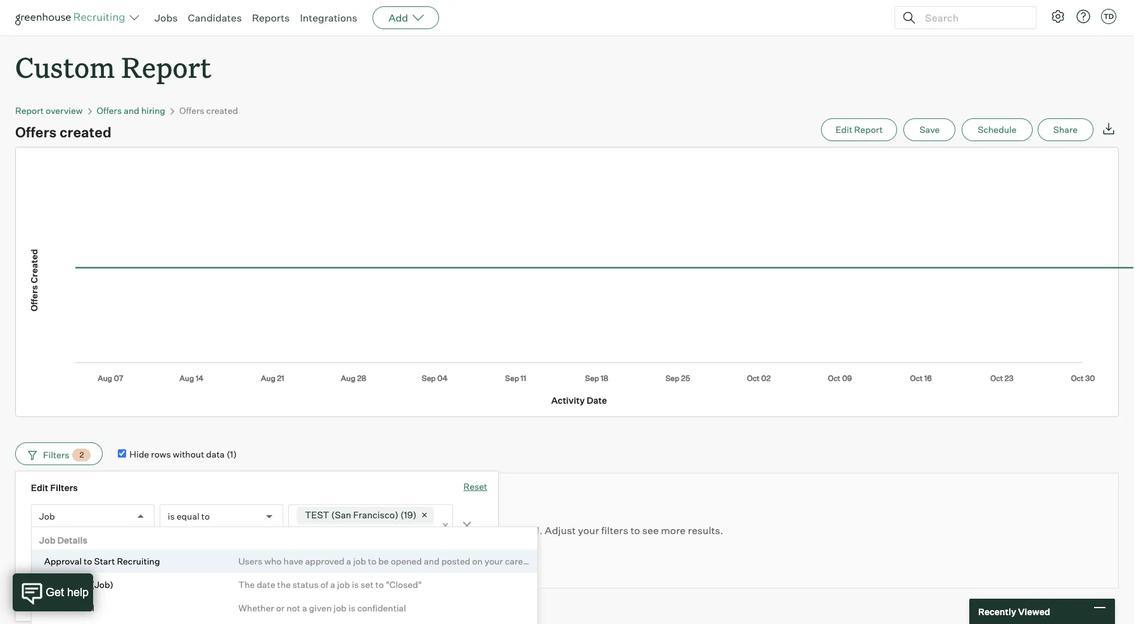 Task type: vqa. For each thing, say whether or not it's contained in the screenshot.
My Tasks
no



Task type: describe. For each thing, give the bounding box(es) containing it.
matching
[[427, 525, 472, 538]]

edit filters
[[31, 483, 78, 494]]

(san
[[331, 510, 351, 521]]

results.
[[688, 525, 724, 538]]

equal
[[177, 511, 200, 522]]

see
[[643, 525, 659, 538]]

the date the status of a job is set to "closed"
[[238, 580, 422, 591]]

without
[[173, 449, 204, 460]]

not
[[287, 603, 300, 614]]

test (san francisco) (19)
[[305, 510, 417, 521]]

save and schedule this report to revisit it! element
[[904, 119, 962, 141]]

td
[[1104, 12, 1114, 21]]

francisco)
[[353, 510, 399, 521]]

1 vertical spatial a
[[302, 603, 307, 614]]

approval to start recruiting
[[44, 556, 160, 567]]

add filter button
[[31, 585, 113, 608]]

more
[[661, 525, 686, 538]]

reset link
[[464, 481, 487, 495]]

your
[[578, 525, 599, 538]]

confidential
[[44, 603, 94, 614]]

hide rows without data (1)
[[130, 449, 237, 460]]

whether
[[238, 603, 274, 614]]

edit for edit filters
[[31, 483, 48, 494]]

date
[[69, 580, 89, 591]]

0 vertical spatial is
[[168, 511, 175, 522]]

to right equal
[[201, 511, 210, 522]]

job for job details
[[39, 536, 55, 547]]

approval
[[44, 556, 82, 567]]

is equal to
[[168, 511, 210, 522]]

offers and hiring
[[97, 105, 165, 116]]

recently
[[979, 607, 1017, 618]]

given
[[309, 603, 332, 614]]

configure image
[[1051, 9, 1066, 24]]

add for add
[[389, 11, 408, 24]]

Hide rows without data (1) checkbox
[[118, 450, 126, 458]]

Search text field
[[922, 9, 1025, 27]]

no
[[411, 525, 424, 538]]

report for custom report
[[121, 48, 211, 86]]

(19)
[[400, 510, 417, 521]]

custom report
[[15, 48, 211, 86]]

no matching records found. adjust your filters to see more results. row group
[[15, 474, 1119, 590]]

recently viewed
[[979, 607, 1051, 618]]

offers for offers created link
[[179, 105, 204, 116]]

rows
[[151, 449, 171, 460]]

status
[[293, 580, 319, 591]]

adjust
[[545, 525, 576, 538]]

share button
[[1038, 119, 1094, 141]]

jobs link
[[155, 11, 178, 24]]

date
[[257, 580, 275, 591]]

"closed"
[[386, 580, 422, 591]]

no matching records found. adjust your filters to see more results.
[[411, 525, 724, 538]]

found.
[[512, 525, 543, 538]]

1 horizontal spatial a
[[330, 580, 335, 591]]

2
[[80, 451, 84, 460]]

td button
[[1099, 6, 1119, 27]]

edit report link
[[821, 119, 898, 141]]

candidates
[[188, 11, 242, 24]]

close
[[44, 580, 67, 591]]

recruiting
[[117, 556, 160, 567]]

or
[[276, 603, 285, 614]]

add for add filter
[[59, 591, 76, 602]]

candidates link
[[188, 11, 242, 24]]

offers and hiring link
[[97, 105, 165, 116]]

hiring
[[141, 105, 165, 116]]

reports
[[252, 11, 290, 24]]

integrations link
[[300, 11, 358, 24]]

reset
[[464, 482, 487, 493]]

filters
[[601, 525, 628, 538]]

job for job
[[39, 511, 55, 522]]

1 vertical spatial report
[[15, 105, 44, 116]]

offers created link
[[179, 105, 238, 116]]



Task type: locate. For each thing, give the bounding box(es) containing it.
edit report
[[836, 124, 883, 135]]

download image
[[1101, 121, 1117, 136]]

(job)
[[91, 580, 114, 591]]

created
[[206, 105, 238, 116], [60, 124, 111, 141]]

filters
[[43, 450, 69, 461], [50, 483, 78, 494]]

job right of
[[337, 580, 350, 591]]

1 vertical spatial add
[[59, 591, 76, 602]]

add button
[[373, 6, 439, 29]]

to left see
[[631, 525, 640, 538]]

offers created right hiring
[[179, 105, 238, 116]]

the
[[277, 580, 291, 591]]

job
[[39, 511, 55, 522], [39, 536, 55, 547]]

0 vertical spatial offers created
[[179, 105, 238, 116]]

schedule
[[978, 124, 1017, 135]]

1 vertical spatial job
[[334, 603, 347, 614]]

test
[[305, 510, 329, 521]]

1 horizontal spatial add
[[389, 11, 408, 24]]

add inside button
[[59, 591, 76, 602]]

0 horizontal spatial report
[[15, 105, 44, 116]]

is left 'set' at the left bottom
[[352, 580, 359, 591]]

1 horizontal spatial offers created
[[179, 105, 238, 116]]

integrations
[[300, 11, 358, 24]]

0 vertical spatial add
[[389, 11, 408, 24]]

offers down report overview link
[[15, 124, 57, 141]]

filter
[[78, 591, 100, 602]]

08/04/2023
[[296, 562, 349, 572]]

add filter
[[59, 591, 100, 602]]

0 vertical spatial report
[[121, 48, 211, 86]]

to inside row group
[[631, 525, 640, 538]]

close date (job)
[[44, 580, 114, 591]]

schedule button
[[962, 119, 1033, 141]]

edit inside edit report link
[[836, 124, 853, 135]]

a right of
[[330, 580, 335, 591]]

1 horizontal spatial report
[[121, 48, 211, 86]]

filter image
[[26, 450, 37, 461]]

is
[[168, 511, 175, 522], [352, 580, 359, 591], [349, 603, 355, 614]]

offers created down overview
[[15, 124, 111, 141]]

details
[[57, 536, 87, 547]]

job right given
[[334, 603, 347, 614]]

2 horizontal spatial report
[[855, 124, 883, 135]]

0 vertical spatial edit
[[836, 124, 853, 135]]

edit for edit report
[[836, 124, 853, 135]]

whether or not a given job is confidential
[[238, 603, 406, 614]]

is left confidential
[[349, 603, 355, 614]]

filters up job details
[[50, 483, 78, 494]]

of
[[320, 580, 328, 591]]

0 vertical spatial a
[[330, 580, 335, 591]]

report overview
[[15, 105, 83, 116]]

custom
[[15, 48, 115, 86]]

report left the save
[[855, 124, 883, 135]]

greenhouse recruiting image
[[15, 10, 129, 25]]

1 horizontal spatial created
[[206, 105, 238, 116]]

1 horizontal spatial edit
[[836, 124, 853, 135]]

0 horizontal spatial a
[[302, 603, 307, 614]]

0 vertical spatial job
[[337, 580, 350, 591]]

0 vertical spatial filters
[[43, 450, 69, 461]]

job details
[[39, 536, 87, 547]]

1 vertical spatial job
[[39, 536, 55, 547]]

offers created
[[179, 105, 238, 116], [15, 124, 111, 141]]

0 vertical spatial created
[[206, 105, 238, 116]]

and
[[124, 105, 139, 116]]

0 vertical spatial job
[[39, 511, 55, 522]]

hide
[[130, 449, 149, 460]]

11/02/2023
[[378, 562, 426, 572]]

job left details
[[39, 536, 55, 547]]

1 vertical spatial is
[[352, 580, 359, 591]]

a
[[330, 580, 335, 591], [302, 603, 307, 614]]

filters right filter image
[[43, 450, 69, 461]]

offers left and in the left top of the page
[[97, 105, 122, 116]]

2 job from the top
[[39, 536, 55, 547]]

set
[[361, 580, 374, 591]]

save
[[920, 124, 940, 135]]

2 vertical spatial report
[[855, 124, 883, 135]]

report overview link
[[15, 105, 83, 116]]

1 vertical spatial filters
[[50, 483, 78, 494]]

to
[[201, 511, 210, 522], [631, 525, 640, 538], [84, 556, 92, 567], [376, 580, 384, 591]]

add inside popup button
[[389, 11, 408, 24]]

0 horizontal spatial edit
[[31, 483, 48, 494]]

None field
[[298, 526, 302, 550]]

offers right hiring
[[179, 105, 204, 116]]

save button
[[904, 119, 956, 141]]

0 horizontal spatial offers created
[[15, 124, 111, 141]]

report
[[121, 48, 211, 86], [15, 105, 44, 116], [855, 124, 883, 135]]

1 horizontal spatial offers
[[97, 105, 122, 116]]

job down "edit filters"
[[39, 511, 55, 522]]

records
[[474, 525, 510, 538]]

0 horizontal spatial add
[[59, 591, 76, 602]]

0 horizontal spatial created
[[60, 124, 111, 141]]

to right 'set' at the left bottom
[[376, 580, 384, 591]]

td button
[[1101, 9, 1117, 24]]

a right not
[[302, 603, 307, 614]]

(1)
[[227, 449, 237, 460]]

1 job from the top
[[39, 511, 55, 522]]

viewed
[[1018, 607, 1051, 618]]

0 horizontal spatial offers
[[15, 124, 57, 141]]

1 vertical spatial created
[[60, 124, 111, 141]]

2 horizontal spatial offers
[[179, 105, 204, 116]]

data
[[206, 449, 225, 460]]

2 vertical spatial is
[[349, 603, 355, 614]]

report left overview
[[15, 105, 44, 116]]

jobs
[[155, 11, 178, 24]]

to left start
[[84, 556, 92, 567]]

share
[[1054, 124, 1078, 135]]

confidential
[[357, 603, 406, 614]]

the
[[238, 580, 255, 591]]

job
[[337, 580, 350, 591], [334, 603, 347, 614]]

is left equal
[[168, 511, 175, 522]]

offers
[[97, 105, 122, 116], [179, 105, 204, 116], [15, 124, 57, 141]]

report up hiring
[[121, 48, 211, 86]]

offers for the offers and hiring link
[[97, 105, 122, 116]]

overview
[[46, 105, 83, 116]]

start
[[94, 556, 115, 567]]

1 vertical spatial edit
[[31, 483, 48, 494]]

reports link
[[252, 11, 290, 24]]

edit
[[836, 124, 853, 135], [31, 483, 48, 494]]

report for edit report
[[855, 124, 883, 135]]

×
[[442, 519, 449, 533]]

1 vertical spatial offers created
[[15, 124, 111, 141]]

add
[[389, 11, 408, 24], [59, 591, 76, 602]]



